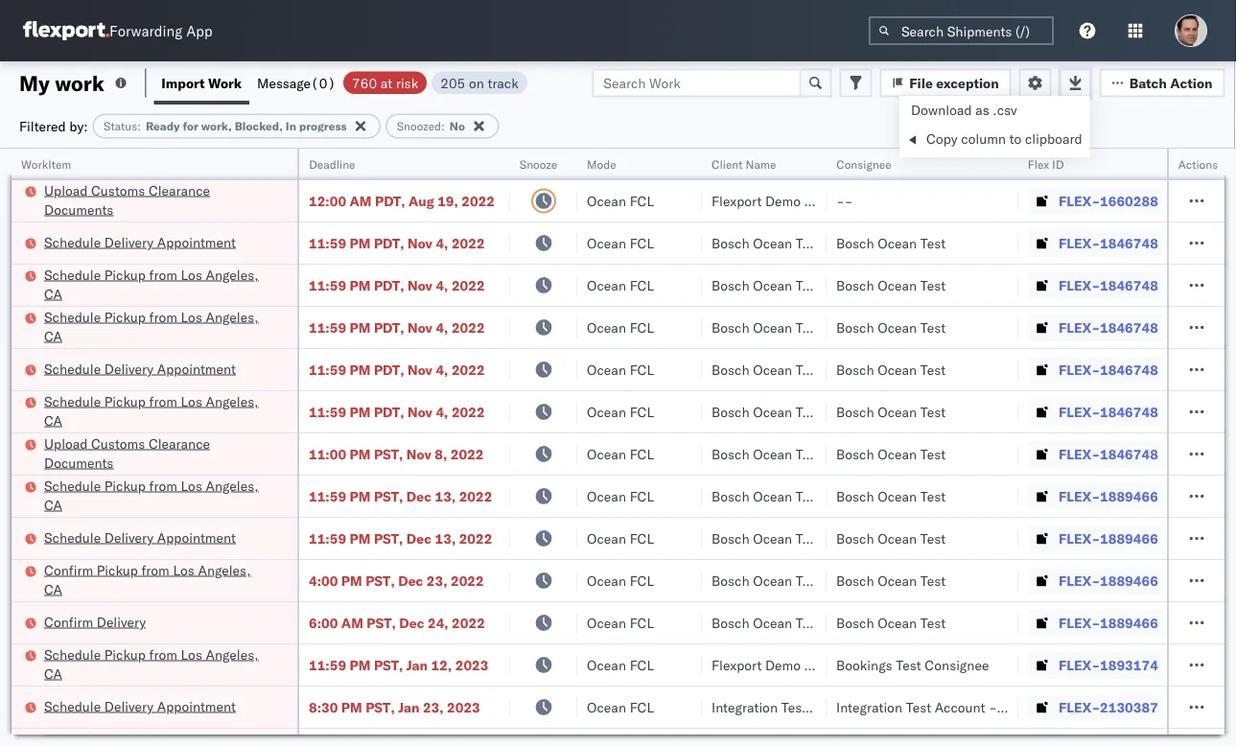 Task type: describe. For each thing, give the bounding box(es) containing it.
dec for schedule delivery appointment
[[407, 530, 432, 547]]

consignee button
[[827, 152, 999, 172]]

clearance for 11:00 pm pst, nov 8, 2022
[[149, 435, 210, 452]]

5 ocean fcl from the top
[[587, 361, 654, 378]]

by:
[[69, 117, 88, 134]]

12:00
[[309, 192, 346, 209]]

los for first schedule pickup from los angeles, ca button from the bottom
[[181, 646, 202, 663]]

4, for 'schedule pickup from los angeles, ca' link associated with fifth schedule pickup from los angeles, ca button from the bottom of the page
[[436, 277, 448, 293]]

1846748 for upload customs clearance documents button associated with 11:00 pm pst, nov 8, 2022
[[1100, 446, 1158, 462]]

1 schedule delivery appointment button from the top
[[44, 233, 236, 254]]

los for 4th schedule pickup from los angeles, ca button from the bottom
[[181, 308, 202, 325]]

message (0)
[[257, 74, 336, 91]]

fcl for 'schedule pickup from los angeles, ca' link associated with 4th schedule pickup from los angeles, ca button from the bottom
[[630, 319, 654, 336]]

appointment for 8:30 pm pst, jan 23, 2023
[[157, 698, 236, 715]]

client name
[[712, 157, 776, 171]]

1 ocean fcl from the top
[[587, 192, 654, 209]]

.csv
[[993, 102, 1017, 118]]

19,
[[437, 192, 458, 209]]

import work button
[[154, 61, 249, 105]]

1 4, from the top
[[436, 234, 448, 251]]

3 flex- from the top
[[1059, 277, 1100, 293]]

flex-1660288
[[1059, 192, 1158, 209]]

3 ca from the top
[[44, 412, 62, 429]]

1 ceau752 from the top
[[1182, 234, 1236, 251]]

from for second schedule pickup from los angeles, ca button from the bottom of the page
[[149, 477, 177, 494]]

Search Work text field
[[592, 69, 801, 97]]

on
[[469, 74, 484, 91]]

flexport demo consignee for bookings
[[712, 657, 869, 673]]

ready
[[146, 119, 180, 133]]

upload customs clearance documents button for 12:00 am pdt, aug 19, 2022
[[44, 181, 272, 221]]

4 ca from the top
[[44, 496, 62, 513]]

3 schedule from the top
[[44, 308, 101, 325]]

work
[[208, 74, 242, 91]]

ceau752 for 4th schedule pickup from los angeles, ca button from the bottom
[[1182, 318, 1236, 335]]

5 11:59 pm pdt, nov 4, 2022 from the top
[[309, 403, 485, 420]]

7 schedule from the top
[[44, 529, 101, 546]]

consignee up the account
[[925, 657, 989, 673]]

2 fcl from the top
[[630, 234, 654, 251]]

11 ocean fcl from the top
[[587, 614, 654, 631]]

3 schedule pickup from los angeles, ca from the top
[[44, 393, 259, 429]]

los for third schedule pickup from los angeles, ca button from the bottom
[[181, 393, 202, 410]]

track
[[488, 74, 519, 91]]

ca inside confirm pickup from los angeles, ca
[[44, 581, 62, 598]]

10 ocean fcl from the top
[[587, 572, 654, 589]]

fcl for schedule delivery appointment link corresponding to 11:59 pm pst, dec 13, 2022
[[630, 530, 654, 547]]

8,
[[435, 446, 447, 462]]

dec for confirm pickup from los angeles, ca
[[398, 572, 423, 589]]

1 schedule pickup from los angeles, ca from the top
[[44, 266, 259, 302]]

Search Shipments (/) text field
[[869, 16, 1054, 45]]

from for confirm pickup from los angeles, ca button
[[141, 562, 170, 578]]

delivery for 11:59 pm pst, dec 13, 2022
[[104, 529, 154, 546]]

(0)
[[311, 74, 336, 91]]

5 flex-1846748 from the top
[[1059, 403, 1158, 420]]

file exception
[[910, 74, 999, 91]]

pst, down 4:00 pm pst, dec 23, 2022
[[367, 614, 396, 631]]

progress
[[299, 119, 347, 133]]

forwarding
[[109, 22, 182, 40]]

flex-1889466 for schedule delivery appointment
[[1059, 530, 1158, 547]]

6 ocean fcl from the top
[[587, 403, 654, 420]]

fcl for 'schedule pickup from los angeles, ca' link corresponding to third schedule pickup from los angeles, ca button from the bottom
[[630, 403, 654, 420]]

flex-1893174
[[1059, 657, 1158, 673]]

2 11:59 from the top
[[309, 277, 346, 293]]

8 flex- from the top
[[1059, 488, 1100, 504]]

8 ocean fcl from the top
[[587, 488, 654, 504]]

schedule delivery appointment for 11:59 pm pdt, nov 4, 2022
[[44, 360, 236, 377]]

1 11:59 pm pdt, nov 4, 2022 from the top
[[309, 234, 485, 251]]

schedule pickup from los angeles, ca link for third schedule pickup from los angeles, ca button from the bottom
[[44, 392, 272, 430]]

fcl for schedule delivery appointment link corresponding to 11:59 pm pdt, nov 4, 2022
[[630, 361, 654, 378]]

risk
[[396, 74, 418, 91]]

demo for -
[[765, 192, 801, 209]]

mode
[[587, 157, 616, 171]]

5 flex- from the top
[[1059, 361, 1100, 378]]

delivery for 8:30 pm pst, jan 23, 2023
[[104, 698, 154, 715]]

filtered
[[19, 117, 66, 134]]

8:30
[[309, 699, 338, 715]]

7 flex- from the top
[[1059, 446, 1100, 462]]

4 schedule pickup from los angeles, ca from the top
[[44, 477, 259, 513]]

copy column to clipboard
[[926, 130, 1082, 147]]

760
[[352, 74, 377, 91]]

schedule delivery appointment button for 11:59 pm pdt, nov 4, 2022
[[44, 359, 236, 380]]

account
[[935, 699, 985, 715]]

upload for 12:00 am pdt, aug 19, 2022
[[44, 182, 88, 199]]

1 flex- from the top
[[1059, 192, 1100, 209]]

8 11:59 from the top
[[309, 657, 346, 673]]

1 1846748 from the top
[[1100, 234, 1158, 251]]

ceau752 for 11:59 pm pdt, nov 4, 2022 "schedule delivery appointment" button
[[1182, 361, 1236, 377]]

1 flex-1846748 from the top
[[1059, 234, 1158, 251]]

8 resize handle column header from the left
[[1202, 149, 1225, 746]]

5 schedule pickup from los angeles, ca from the top
[[44, 646, 259, 682]]

filtered by:
[[19, 117, 88, 134]]

schedule pickup from los angeles, ca link for fifth schedule pickup from los angeles, ca button from the bottom of the page
[[44, 265, 272, 304]]

4 flex-1889466 from the top
[[1059, 614, 1158, 631]]

1660288
[[1100, 192, 1158, 209]]

schedule pickup from los angeles, ca link for first schedule pickup from los angeles, ca button from the bottom
[[44, 645, 272, 683]]

upload customs clearance documents link for 11:00 pm pst, nov 8, 2022
[[44, 434, 272, 472]]

flexport for bookings test consignee
[[712, 657, 762, 673]]

pickup inside confirm pickup from los angeles, ca
[[97, 562, 138, 578]]

1 ca from the top
[[44, 285, 62, 302]]

mode button
[[577, 152, 683, 172]]

1 schedule pickup from los angeles, ca button from the top
[[44, 265, 272, 305]]

as
[[976, 102, 990, 118]]

1 schedule from the top
[[44, 234, 101, 250]]

11:59 pm pst, dec 13, 2022 for schedule pickup from los angeles, ca
[[309, 488, 492, 504]]

13 ocean fcl from the top
[[587, 699, 654, 715]]

7 ocean fcl from the top
[[587, 446, 654, 462]]

action
[[1170, 74, 1213, 91]]

6 11:59 from the top
[[309, 488, 346, 504]]

forwarding app link
[[23, 21, 213, 40]]

at
[[381, 74, 393, 91]]

4 flex- from the top
[[1059, 319, 1100, 336]]

11:00
[[309, 446, 346, 462]]

1889466 for confirm pickup from los angeles, ca
[[1100, 572, 1158, 589]]

1 schedule delivery appointment link from the top
[[44, 233, 236, 252]]

from for 4th schedule pickup from los angeles, ca button from the bottom
[[149, 308, 177, 325]]

8 schedule from the top
[[44, 646, 101, 663]]

1 appointment from the top
[[157, 234, 236, 250]]

appointment for 11:59 pm pdt, nov 4, 2022
[[157, 360, 236, 377]]

12 ocean fcl from the top
[[587, 657, 654, 673]]

ceau752 for upload customs clearance documents button associated with 11:00 pm pst, nov 8, 2022
[[1182, 445, 1236, 462]]

flex
[[1028, 157, 1050, 171]]

11:00 pm pst, nov 8, 2022
[[309, 446, 484, 462]]

6 schedule from the top
[[44, 477, 101, 494]]

lagerfeld
[[1029, 699, 1086, 715]]

app
[[186, 22, 213, 40]]

resize handle column header for consignee
[[996, 149, 1019, 746]]

jan for 12,
[[407, 657, 428, 673]]

schedule delivery appointment link for 11:59 pm pst, dec 13, 2022
[[44, 528, 236, 547]]

client
[[712, 157, 743, 171]]

upload customs clearance documents for 12:00 am pdt, aug 19, 2022
[[44, 182, 210, 218]]

2 schedule pickup from los angeles, ca button from the top
[[44, 307, 272, 348]]

upload customs clearance documents button for 11:00 pm pst, nov 8, 2022
[[44, 434, 272, 474]]

upload customs clearance documents link for 12:00 am pdt, aug 19, 2022
[[44, 181, 272, 219]]

flexport for --
[[712, 192, 762, 209]]

3 11:59 from the top
[[309, 319, 346, 336]]

import
[[161, 74, 205, 91]]

aug
[[409, 192, 434, 209]]

3 11:59 pm pdt, nov 4, 2022 from the top
[[309, 319, 485, 336]]

angeles, inside confirm pickup from los angeles, ca
[[198, 562, 251, 578]]

delivery for 11:59 pm pdt, nov 4, 2022
[[104, 360, 154, 377]]

schedule pickup from los angeles, ca link for second schedule pickup from los angeles, ca button from the bottom of the page
[[44, 476, 272, 515]]

flex-2130387
[[1059, 699, 1158, 715]]

gvcu526
[[1182, 698, 1236, 715]]

pst, down 11:00 pm pst, nov 8, 2022
[[374, 488, 403, 504]]

upload for 11:00 pm pst, nov 8, 2022
[[44, 435, 88, 452]]

customs for 11:00 pm pst, nov 8, 2022
[[91, 435, 145, 452]]

snoozed
[[397, 119, 441, 133]]

6:00 am pst, dec 24, 2022
[[309, 614, 485, 631]]

confirm delivery
[[44, 613, 146, 630]]

1 schedule delivery appointment from the top
[[44, 234, 236, 250]]

los for second schedule pickup from los angeles, ca button from the bottom of the page
[[181, 477, 202, 494]]

--
[[836, 192, 853, 209]]

2130387
[[1100, 699, 1158, 715]]

1889466 for schedule delivery appointment
[[1100, 530, 1158, 547]]

lhuu789 for schedule pickup from los angeles, ca
[[1182, 487, 1236, 504]]

pst, up 6:00 am pst, dec 24, 2022
[[366, 572, 395, 589]]

documents for 11:00
[[44, 454, 113, 471]]

caiu796
[[1182, 192, 1236, 209]]

11 flex- from the top
[[1059, 614, 1100, 631]]

id
[[1053, 157, 1064, 171]]

in
[[286, 119, 296, 133]]

3 flex-1846748 from the top
[[1059, 319, 1158, 336]]

schedule delivery appointment for 8:30 pm pst, jan 23, 2023
[[44, 698, 236, 715]]

4 ocean fcl from the top
[[587, 319, 654, 336]]

4 11:59 pm pdt, nov 4, 2022 from the top
[[309, 361, 485, 378]]

download as .csv
[[911, 102, 1017, 118]]

confirm delivery link
[[44, 612, 146, 632]]

confirm delivery button
[[44, 612, 146, 633]]

container numbers button
[[1172, 145, 1236, 179]]

list box containing download as .csv
[[900, 96, 1090, 157]]

1846748 for 4th schedule pickup from los angeles, ca button from the bottom
[[1100, 319, 1158, 336]]

flexport demo consignee for -
[[712, 192, 869, 209]]

workitem button
[[12, 152, 278, 172]]

7 11:59 from the top
[[309, 530, 346, 547]]

am for pst,
[[341, 614, 363, 631]]

deadline button
[[299, 152, 491, 172]]

am for pdt,
[[350, 192, 372, 209]]

deadline
[[309, 157, 355, 171]]

karl
[[1001, 699, 1025, 715]]

6 flex-1846748 from the top
[[1059, 446, 1158, 462]]

exception
[[936, 74, 999, 91]]

fcl for 11:00 pm pst, nov 8, 2022 'upload customs clearance documents' link
[[630, 446, 654, 462]]

2 ca from the top
[[44, 328, 62, 344]]

760 at risk
[[352, 74, 418, 91]]

message
[[257, 74, 311, 91]]

11 fcl from the top
[[630, 614, 654, 631]]

11:59 pm pst, jan 12, 2023
[[309, 657, 489, 673]]

workitem
[[21, 157, 71, 171]]

from for first schedule pickup from los angeles, ca button from the bottom
[[149, 646, 177, 663]]

confirm pickup from los angeles, ca button
[[44, 561, 272, 601]]

8:30 pm pst, jan 23, 2023
[[309, 699, 480, 715]]

9 ocean fcl from the top
[[587, 530, 654, 547]]



Task type: locate. For each thing, give the bounding box(es) containing it.
2 demo from the top
[[765, 657, 801, 673]]

demo left bookings
[[765, 657, 801, 673]]

2023 down 12,
[[447, 699, 480, 715]]

2 upload customs clearance documents button from the top
[[44, 434, 272, 474]]

column
[[961, 130, 1006, 147]]

ca
[[44, 285, 62, 302], [44, 328, 62, 344], [44, 412, 62, 429], [44, 496, 62, 513], [44, 581, 62, 598], [44, 665, 62, 682]]

work
[[55, 70, 104, 96]]

3 schedule pickup from los angeles, ca link from the top
[[44, 392, 272, 430]]

2022
[[462, 192, 495, 209], [452, 234, 485, 251], [452, 277, 485, 293], [452, 319, 485, 336], [452, 361, 485, 378], [452, 403, 485, 420], [451, 446, 484, 462], [459, 488, 492, 504], [459, 530, 492, 547], [451, 572, 484, 589], [452, 614, 485, 631]]

1 vertical spatial upload customs clearance documents
[[44, 435, 210, 471]]

0 vertical spatial upload customs clearance documents link
[[44, 181, 272, 219]]

205
[[440, 74, 465, 91]]

clearance for 12:00 am pdt, aug 19, 2022
[[149, 182, 210, 199]]

1 vertical spatial demo
[[765, 657, 801, 673]]

13, for schedule delivery appointment
[[435, 530, 456, 547]]

fcl for 'schedule pickup from los angeles, ca' link associated with fifth schedule pickup from los angeles, ca button from the bottom of the page
[[630, 277, 654, 293]]

7 resize handle column header from the left
[[1149, 149, 1172, 746]]

2 : from the left
[[441, 119, 445, 133]]

2023 right 12,
[[455, 657, 489, 673]]

flexport demo consignee
[[712, 192, 869, 209], [712, 657, 869, 673]]

blocked,
[[235, 119, 283, 133]]

1889466 for schedule pickup from los angeles, ca
[[1100, 488, 1158, 504]]

clearance
[[149, 182, 210, 199], [149, 435, 210, 452]]

: for snoozed
[[441, 119, 445, 133]]

4 schedule delivery appointment link from the top
[[44, 697, 236, 716]]

0 vertical spatial clearance
[[149, 182, 210, 199]]

consignee up --
[[836, 157, 892, 171]]

from inside confirm pickup from los angeles, ca
[[141, 562, 170, 578]]

no
[[450, 119, 465, 133]]

consignee inside button
[[836, 157, 892, 171]]

6 resize handle column header from the left
[[996, 149, 1019, 746]]

documents for 12:00
[[44, 201, 113, 218]]

fcl for 'schedule pickup from los angeles, ca' link for first schedule pickup from los angeles, ca button from the bottom
[[630, 657, 654, 673]]

1 documents from the top
[[44, 201, 113, 218]]

5 ceau752 from the top
[[1182, 403, 1236, 420]]

0 vertical spatial flexport
[[712, 192, 762, 209]]

1 flexport from the top
[[712, 192, 762, 209]]

flexport demo consignee down 'name'
[[712, 192, 869, 209]]

1 vertical spatial upload
[[44, 435, 88, 452]]

resize handle column header for client name
[[804, 149, 827, 746]]

schedule delivery appointment for 11:59 pm pst, dec 13, 2022
[[44, 529, 236, 546]]

1893174
[[1100, 657, 1158, 673]]

: for status
[[137, 119, 141, 133]]

1 flexport demo consignee from the top
[[712, 192, 869, 209]]

test
[[796, 234, 821, 251], [921, 234, 946, 251], [796, 277, 821, 293], [921, 277, 946, 293], [796, 319, 821, 336], [921, 319, 946, 336], [796, 361, 821, 378], [921, 361, 946, 378], [796, 403, 821, 420], [921, 403, 946, 420], [796, 446, 821, 462], [921, 446, 946, 462], [796, 488, 821, 504], [921, 488, 946, 504], [796, 530, 821, 547], [921, 530, 946, 547], [796, 572, 821, 589], [921, 572, 946, 589], [796, 614, 821, 631], [921, 614, 946, 631], [896, 657, 921, 673], [906, 699, 931, 715]]

dec
[[407, 488, 432, 504], [407, 530, 432, 547], [398, 572, 423, 589], [399, 614, 424, 631]]

2 ceau752 from the top
[[1182, 276, 1236, 293]]

dec down 11:00 pm pst, nov 8, 2022
[[407, 488, 432, 504]]

2 resize handle column header from the left
[[487, 149, 510, 746]]

download
[[911, 102, 972, 118]]

resize handle column header for flex id
[[1149, 149, 1172, 746]]

resize handle column header for workitem
[[274, 149, 297, 746]]

4,
[[436, 234, 448, 251], [436, 277, 448, 293], [436, 319, 448, 336], [436, 361, 448, 378], [436, 403, 448, 420]]

13, up 4:00 pm pst, dec 23, 2022
[[435, 530, 456, 547]]

resize handle column header for deadline
[[487, 149, 510, 746]]

4, for 'schedule pickup from los angeles, ca' link corresponding to third schedule pickup from los angeles, ca button from the bottom
[[436, 403, 448, 420]]

9 fcl from the top
[[630, 530, 654, 547]]

5 schedule pickup from los angeles, ca button from the top
[[44, 645, 272, 685]]

4:00
[[309, 572, 338, 589]]

2023 for 8:30 pm pst, jan 23, 2023
[[447, 699, 480, 715]]

appointment for 11:59 pm pst, dec 13, 2022
[[157, 529, 236, 546]]

1846748
[[1100, 234, 1158, 251], [1100, 277, 1158, 293], [1100, 319, 1158, 336], [1100, 361, 1158, 378], [1100, 403, 1158, 420], [1100, 446, 1158, 462]]

confirm pickup from los angeles, ca link
[[44, 561, 272, 599]]

los inside confirm pickup from los angeles, ca
[[173, 562, 195, 578]]

msdu73
[[1182, 656, 1236, 673]]

resize handle column header for mode
[[679, 149, 702, 746]]

container numbers
[[1182, 149, 1233, 179]]

2 flex-1846748 from the top
[[1059, 277, 1158, 293]]

for
[[183, 119, 198, 133]]

los
[[181, 266, 202, 283], [181, 308, 202, 325], [181, 393, 202, 410], [181, 477, 202, 494], [173, 562, 195, 578], [181, 646, 202, 663]]

2 ocean fcl from the top
[[587, 234, 654, 251]]

0 vertical spatial 13,
[[435, 488, 456, 504]]

dec left 24,
[[399, 614, 424, 631]]

batch action
[[1129, 74, 1213, 91]]

2 schedule delivery appointment link from the top
[[44, 359, 236, 378]]

flex id
[[1028, 157, 1064, 171]]

pst, left 8,
[[374, 446, 403, 462]]

actions
[[1179, 157, 1218, 171]]

1 vertical spatial 13,
[[435, 530, 456, 547]]

0 vertical spatial documents
[[44, 201, 113, 218]]

3 resize handle column header from the left
[[554, 149, 577, 746]]

3 appointment from the top
[[157, 529, 236, 546]]

12:00 am pdt, aug 19, 2022
[[309, 192, 495, 209]]

0 vertical spatial demo
[[765, 192, 801, 209]]

batch action button
[[1100, 69, 1225, 97]]

23, up 24,
[[427, 572, 447, 589]]

forwarding app
[[109, 22, 213, 40]]

to
[[1010, 130, 1022, 147]]

4 1846748 from the top
[[1100, 361, 1158, 378]]

documents
[[44, 201, 113, 218], [44, 454, 113, 471]]

4 flex-1846748 from the top
[[1059, 361, 1158, 378]]

9 flex- from the top
[[1059, 530, 1100, 547]]

0 vertical spatial jan
[[407, 657, 428, 673]]

11:59 pm pst, dec 13, 2022 down 11:00 pm pst, nov 8, 2022
[[309, 488, 492, 504]]

confirm for confirm pickup from los angeles, ca
[[44, 562, 93, 578]]

1 horizontal spatial :
[[441, 119, 445, 133]]

fcl for second schedule pickup from los angeles, ca button from the bottom of the page's 'schedule pickup from los angeles, ca' link
[[630, 488, 654, 504]]

ceau752 for third schedule pickup from los angeles, ca button from the bottom
[[1182, 403, 1236, 420]]

from for third schedule pickup from los angeles, ca button from the bottom
[[149, 393, 177, 410]]

3 fcl from the top
[[630, 277, 654, 293]]

pst, down '11:59 pm pst, jan 12, 2023'
[[366, 699, 395, 715]]

nov
[[408, 234, 433, 251], [408, 277, 433, 293], [408, 319, 433, 336], [408, 361, 433, 378], [408, 403, 433, 420], [407, 446, 431, 462]]

2 11:59 pm pst, dec 13, 2022 from the top
[[309, 530, 492, 547]]

resize handle column header
[[274, 149, 297, 746], [487, 149, 510, 746], [554, 149, 577, 746], [679, 149, 702, 746], [804, 149, 827, 746], [996, 149, 1019, 746], [1149, 149, 1172, 746], [1202, 149, 1225, 746]]

import work
[[161, 74, 242, 91]]

5 4, from the top
[[436, 403, 448, 420]]

2023 for 11:59 pm pst, jan 12, 2023
[[455, 657, 489, 673]]

schedule pickup from los angeles, ca button
[[44, 265, 272, 305], [44, 307, 272, 348], [44, 392, 272, 432], [44, 476, 272, 516], [44, 645, 272, 685]]

work,
[[201, 119, 232, 133]]

lhuu789 for confirm pickup from los angeles, ca
[[1182, 572, 1236, 588]]

13, down 8,
[[435, 488, 456, 504]]

fcl for 'upload customs clearance documents' link corresponding to 12:00 am pdt, aug 19, 2022
[[630, 192, 654, 209]]

dec up 6:00 am pst, dec 24, 2022
[[398, 572, 423, 589]]

snoozed : no
[[397, 119, 465, 133]]

2 schedule pickup from los angeles, ca from the top
[[44, 308, 259, 344]]

4 lhuu789 from the top
[[1182, 614, 1236, 631]]

bookings test consignee
[[836, 657, 989, 673]]

fcl for 8:30 pm pst, jan 23, 2023's schedule delivery appointment link
[[630, 699, 654, 715]]

10 flex- from the top
[[1059, 572, 1100, 589]]

demo down 'name'
[[765, 192, 801, 209]]

2 schedule from the top
[[44, 266, 101, 283]]

1 upload customs clearance documents button from the top
[[44, 181, 272, 221]]

flex-1660288 button
[[1028, 188, 1162, 214], [1028, 188, 1162, 214]]

lhuu789
[[1182, 487, 1236, 504], [1182, 529, 1236, 546], [1182, 572, 1236, 588], [1182, 614, 1236, 631]]

0 vertical spatial flexport demo consignee
[[712, 192, 869, 209]]

flex-1889466
[[1059, 488, 1158, 504], [1059, 530, 1158, 547], [1059, 572, 1158, 589], [1059, 614, 1158, 631]]

jan down '11:59 pm pst, jan 12, 2023'
[[398, 699, 420, 715]]

confirm up confirm delivery
[[44, 562, 93, 578]]

dec up 4:00 pm pst, dec 23, 2022
[[407, 530, 432, 547]]

upload customs clearance documents for 11:00 pm pst, nov 8, 2022
[[44, 435, 210, 471]]

4 1889466 from the top
[[1100, 614, 1158, 631]]

2 lhuu789 from the top
[[1182, 529, 1236, 546]]

status
[[104, 119, 137, 133]]

batch
[[1129, 74, 1167, 91]]

1 vertical spatial confirm
[[44, 613, 93, 630]]

schedule
[[44, 234, 101, 250], [44, 266, 101, 283], [44, 308, 101, 325], [44, 360, 101, 377], [44, 393, 101, 410], [44, 477, 101, 494], [44, 529, 101, 546], [44, 646, 101, 663], [44, 698, 101, 715]]

3 ocean fcl from the top
[[587, 277, 654, 293]]

1 lhuu789 from the top
[[1182, 487, 1236, 504]]

consignee
[[836, 157, 892, 171], [804, 192, 869, 209], [804, 657, 869, 673], [925, 657, 989, 673]]

6 ca from the top
[[44, 665, 62, 682]]

demo for bookings
[[765, 657, 801, 673]]

3 schedule pickup from los angeles, ca button from the top
[[44, 392, 272, 432]]

2 flex- from the top
[[1059, 234, 1100, 251]]

6 flex- from the top
[[1059, 403, 1100, 420]]

: left no
[[441, 119, 445, 133]]

ocean
[[587, 192, 626, 209], [587, 234, 626, 251], [753, 234, 792, 251], [878, 234, 917, 251], [587, 277, 626, 293], [753, 277, 792, 293], [878, 277, 917, 293], [587, 319, 626, 336], [753, 319, 792, 336], [878, 319, 917, 336], [587, 361, 626, 378], [753, 361, 792, 378], [878, 361, 917, 378], [587, 403, 626, 420], [753, 403, 792, 420], [878, 403, 917, 420], [587, 446, 626, 462], [753, 446, 792, 462], [878, 446, 917, 462], [587, 488, 626, 504], [753, 488, 792, 504], [878, 488, 917, 504], [587, 530, 626, 547], [753, 530, 792, 547], [878, 530, 917, 547], [587, 572, 626, 589], [753, 572, 792, 589], [878, 572, 917, 589], [587, 614, 626, 631], [753, 614, 792, 631], [878, 614, 917, 631], [587, 657, 626, 673], [587, 699, 626, 715]]

4 schedule pickup from los angeles, ca button from the top
[[44, 476, 272, 516]]

snooze
[[520, 157, 558, 171]]

3 schedule delivery appointment from the top
[[44, 529, 236, 546]]

2 schedule pickup from los angeles, ca link from the top
[[44, 307, 272, 346]]

0 vertical spatial upload customs clearance documents
[[44, 182, 210, 218]]

2 clearance from the top
[[149, 435, 210, 452]]

1 vertical spatial documents
[[44, 454, 113, 471]]

schedule delivery appointment button for 11:59 pm pst, dec 13, 2022
[[44, 528, 236, 549]]

1 vertical spatial clearance
[[149, 435, 210, 452]]

client name button
[[702, 152, 808, 172]]

0 horizontal spatial :
[[137, 119, 141, 133]]

4 4, from the top
[[436, 361, 448, 378]]

demo
[[765, 192, 801, 209], [765, 657, 801, 673]]

13 flex- from the top
[[1059, 699, 1100, 715]]

6 fcl from the top
[[630, 403, 654, 420]]

schedule delivery appointment link
[[44, 233, 236, 252], [44, 359, 236, 378], [44, 528, 236, 547], [44, 697, 236, 716]]

1 confirm from the top
[[44, 562, 93, 578]]

1 vertical spatial upload customs clearance documents button
[[44, 434, 272, 474]]

6 1846748 from the top
[[1100, 446, 1158, 462]]

11:59 pm pst, dec 13, 2022 for schedule delivery appointment
[[309, 530, 492, 547]]

1846748 for third schedule pickup from los angeles, ca button from the bottom
[[1100, 403, 1158, 420]]

4 11:59 from the top
[[309, 361, 346, 378]]

upload customs clearance documents link
[[44, 181, 272, 219], [44, 434, 272, 472]]

0 vertical spatial 23,
[[427, 572, 447, 589]]

ceau752 for fifth schedule pickup from los angeles, ca button from the bottom of the page
[[1182, 276, 1236, 293]]

flex id button
[[1019, 152, 1153, 172]]

23, down 12,
[[423, 699, 444, 715]]

flex-1889466 for schedule pickup from los angeles, ca
[[1059, 488, 1158, 504]]

am right 6:00
[[341, 614, 363, 631]]

2 schedule delivery appointment from the top
[[44, 360, 236, 377]]

4 schedule delivery appointment button from the top
[[44, 697, 236, 718]]

appointment
[[157, 234, 236, 250], [157, 360, 236, 377], [157, 529, 236, 546], [157, 698, 236, 715]]

schedule delivery appointment button for 8:30 pm pst, jan 23, 2023
[[44, 697, 236, 718]]

1 vertical spatial flexport
[[712, 657, 762, 673]]

0 vertical spatial customs
[[91, 182, 145, 199]]

1 vertical spatial jan
[[398, 699, 420, 715]]

23, for dec
[[427, 572, 447, 589]]

pst, up 8:30 pm pst, jan 23, 2023 in the bottom of the page
[[374, 657, 403, 673]]

1 vertical spatial customs
[[91, 435, 145, 452]]

confirm inside confirm delivery link
[[44, 613, 93, 630]]

2 upload from the top
[[44, 435, 88, 452]]

list box
[[900, 96, 1090, 157]]

1 vertical spatial 23,
[[423, 699, 444, 715]]

my work
[[19, 70, 104, 96]]

12 flex- from the top
[[1059, 657, 1100, 673]]

customs
[[91, 182, 145, 199], [91, 435, 145, 452]]

file
[[910, 74, 933, 91]]

1 : from the left
[[137, 119, 141, 133]]

los for fifth schedule pickup from los angeles, ca button from the bottom of the page
[[181, 266, 202, 283]]

0 vertical spatial am
[[350, 192, 372, 209]]

jan
[[407, 657, 428, 673], [398, 699, 420, 715]]

3 4, from the top
[[436, 319, 448, 336]]

11:59 pm pdt, nov 4, 2022
[[309, 234, 485, 251], [309, 277, 485, 293], [309, 319, 485, 336], [309, 361, 485, 378], [309, 403, 485, 420]]

4 resize handle column header from the left
[[679, 149, 702, 746]]

consignee up integration
[[804, 657, 869, 673]]

bosch
[[712, 234, 750, 251], [836, 234, 874, 251], [712, 277, 750, 293], [836, 277, 874, 293], [712, 319, 750, 336], [836, 319, 874, 336], [712, 361, 750, 378], [836, 361, 874, 378], [712, 403, 750, 420], [836, 403, 874, 420], [712, 446, 750, 462], [836, 446, 874, 462], [712, 488, 750, 504], [836, 488, 874, 504], [712, 530, 750, 547], [836, 530, 874, 547], [712, 572, 750, 589], [836, 572, 874, 589], [712, 614, 750, 631], [836, 614, 874, 631]]

13,
[[435, 488, 456, 504], [435, 530, 456, 547]]

schedule delivery appointment button
[[44, 233, 236, 254], [44, 359, 236, 380], [44, 528, 236, 549], [44, 697, 236, 718]]

3 schedule delivery appointment link from the top
[[44, 528, 236, 547]]

4, for 'schedule pickup from los angeles, ca' link associated with 4th schedule pickup from los angeles, ca button from the bottom
[[436, 319, 448, 336]]

from
[[149, 266, 177, 283], [149, 308, 177, 325], [149, 393, 177, 410], [149, 477, 177, 494], [141, 562, 170, 578], [149, 646, 177, 663]]

12 fcl from the top
[[630, 657, 654, 673]]

copy
[[926, 130, 958, 147]]

1 vertical spatial upload customs clearance documents link
[[44, 434, 272, 472]]

1846748 for fifth schedule pickup from los angeles, ca button from the bottom of the page
[[1100, 277, 1158, 293]]

4:00 pm pst, dec 23, 2022
[[309, 572, 484, 589]]

fcl for confirm pickup from los angeles, ca link
[[630, 572, 654, 589]]

1 vertical spatial am
[[341, 614, 363, 631]]

integration
[[836, 699, 903, 715]]

customs for 12:00 am pdt, aug 19, 2022
[[91, 182, 145, 199]]

schedule pickup from los angeles, ca link for 4th schedule pickup from los angeles, ca button from the bottom
[[44, 307, 272, 346]]

dec for schedule pickup from los angeles, ca
[[407, 488, 432, 504]]

schedule delivery appointment link for 11:59 pm pdt, nov 4, 2022
[[44, 359, 236, 378]]

2 11:59 pm pdt, nov 4, 2022 from the top
[[309, 277, 485, 293]]

file exception button
[[880, 69, 1012, 97], [880, 69, 1012, 97]]

1 upload from the top
[[44, 182, 88, 199]]

11:59
[[309, 234, 346, 251], [309, 277, 346, 293], [309, 319, 346, 336], [309, 361, 346, 378], [309, 403, 346, 420], [309, 488, 346, 504], [309, 530, 346, 547], [309, 657, 346, 673]]

5 11:59 from the top
[[309, 403, 346, 420]]

bookings
[[836, 657, 893, 673]]

12,
[[431, 657, 452, 673]]

from for fifth schedule pickup from los angeles, ca button from the bottom of the page
[[149, 266, 177, 283]]

11:59 pm pst, dec 13, 2022 up 4:00 pm pst, dec 23, 2022
[[309, 530, 492, 547]]

6:00
[[309, 614, 338, 631]]

1 fcl from the top
[[630, 192, 654, 209]]

los for confirm pickup from los angeles, ca button
[[173, 562, 195, 578]]

pm
[[350, 234, 371, 251], [350, 277, 371, 293], [350, 319, 371, 336], [350, 361, 371, 378], [350, 403, 371, 420], [350, 446, 371, 462], [350, 488, 371, 504], [350, 530, 371, 547], [341, 572, 362, 589], [350, 657, 371, 673], [341, 699, 362, 715]]

pst, up 4:00 pm pst, dec 23, 2022
[[374, 530, 403, 547]]

0 vertical spatial upload customs clearance documents button
[[44, 181, 272, 221]]

2 1889466 from the top
[[1100, 530, 1158, 547]]

1 11:59 pm pst, dec 13, 2022 from the top
[[309, 488, 492, 504]]

flexport. image
[[23, 21, 109, 40]]

1 vertical spatial 11:59 pm pst, dec 13, 2022
[[309, 530, 492, 547]]

am right 12:00
[[350, 192, 372, 209]]

schedule delivery appointment link for 8:30 pm pst, jan 23, 2023
[[44, 697, 236, 716]]

numbers
[[1182, 164, 1229, 179]]

my
[[19, 70, 50, 96]]

23, for jan
[[423, 699, 444, 715]]

2 flexport demo consignee from the top
[[712, 657, 869, 673]]

1 vertical spatial 2023
[[447, 699, 480, 715]]

9 schedule from the top
[[44, 698, 101, 715]]

8 fcl from the top
[[630, 488, 654, 504]]

0 vertical spatial 11:59 pm pst, dec 13, 2022
[[309, 488, 492, 504]]

1889466
[[1100, 488, 1158, 504], [1100, 530, 1158, 547], [1100, 572, 1158, 589], [1100, 614, 1158, 631]]

flexport demo consignee up integration
[[712, 657, 869, 673]]

ceau752
[[1182, 234, 1236, 251], [1182, 276, 1236, 293], [1182, 318, 1236, 335], [1182, 361, 1236, 377], [1182, 403, 1236, 420], [1182, 445, 1236, 462]]

3 1846748 from the top
[[1100, 319, 1158, 336]]

0 vertical spatial upload
[[44, 182, 88, 199]]

13, for schedule pickup from los angeles, ca
[[435, 488, 456, 504]]

4 fcl from the top
[[630, 319, 654, 336]]

jan left 12,
[[407, 657, 428, 673]]

1 vertical spatial flexport demo consignee
[[712, 657, 869, 673]]

1 11:59 from the top
[[309, 234, 346, 251]]

4 schedule from the top
[[44, 360, 101, 377]]

: left ready
[[137, 119, 141, 133]]

confirm inside confirm pickup from los angeles, ca
[[44, 562, 93, 578]]

confirm down confirm pickup from los angeles, ca
[[44, 613, 93, 630]]

status : ready for work, blocked, in progress
[[104, 119, 347, 133]]

confirm for confirm delivery
[[44, 613, 93, 630]]

0 vertical spatial 2023
[[455, 657, 489, 673]]

delivery inside confirm delivery link
[[97, 613, 146, 630]]

0 vertical spatial confirm
[[44, 562, 93, 578]]

clipboard
[[1025, 130, 1082, 147]]

jan for 23,
[[398, 699, 420, 715]]

7 fcl from the top
[[630, 446, 654, 462]]

4, for schedule delivery appointment link corresponding to 11:59 pm pdt, nov 4, 2022
[[436, 361, 448, 378]]

upload
[[44, 182, 88, 199], [44, 435, 88, 452]]

lhuu789 for schedule delivery appointment
[[1182, 529, 1236, 546]]

1 13, from the top
[[435, 488, 456, 504]]

flex-1889466 for confirm pickup from los angeles, ca
[[1059, 572, 1158, 589]]

pst,
[[374, 446, 403, 462], [374, 488, 403, 504], [374, 530, 403, 547], [366, 572, 395, 589], [367, 614, 396, 631], [374, 657, 403, 673], [366, 699, 395, 715]]

delivery
[[104, 234, 154, 250], [104, 360, 154, 377], [104, 529, 154, 546], [97, 613, 146, 630], [104, 698, 154, 715]]

5 schedule from the top
[[44, 393, 101, 410]]

consignee down consignee button
[[804, 192, 869, 209]]



Task type: vqa. For each thing, say whether or not it's contained in the screenshot.


